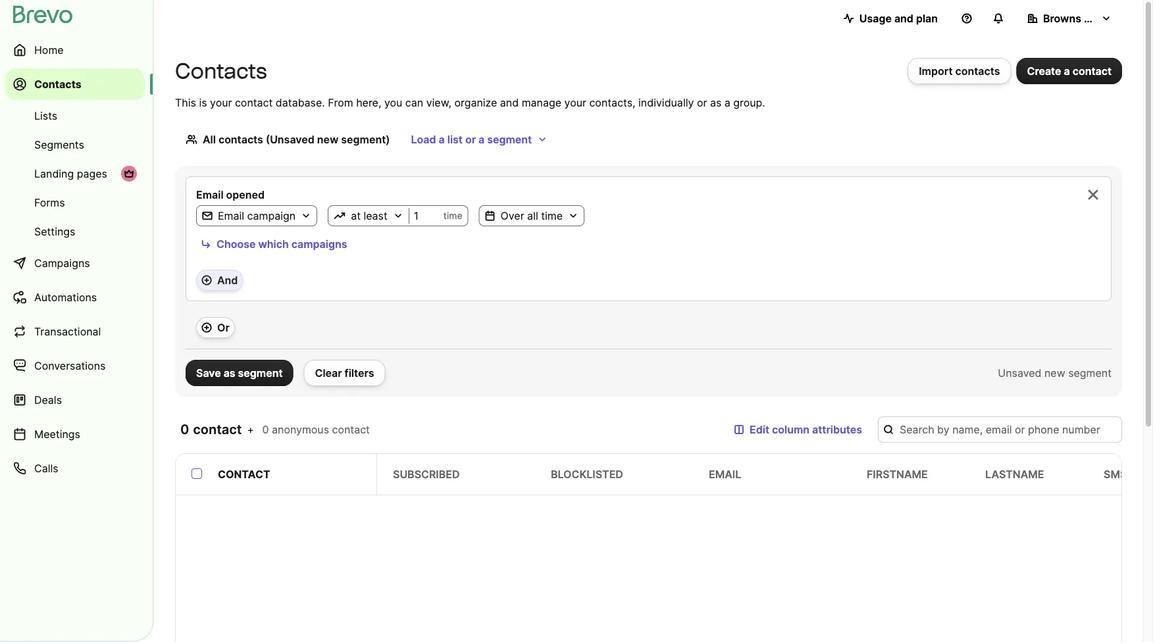 Task type: describe. For each thing, give the bounding box(es) containing it.
clear
[[315, 367, 342, 380]]

plan
[[916, 12, 938, 25]]

campaign
[[247, 209, 296, 222]]

edit
[[750, 423, 770, 436]]

calls
[[34, 462, 58, 475]]

this
[[175, 96, 196, 109]]

(unsaved
[[266, 133, 315, 146]]

+
[[247, 423, 254, 436]]

a left "list" in the top left of the page
[[439, 133, 445, 146]]

usage and plan
[[860, 12, 938, 25]]

1 horizontal spatial contacts
[[175, 58, 267, 84]]

load
[[411, 133, 436, 146]]

contacts link
[[5, 68, 145, 100]]

choose which campaigns
[[217, 238, 347, 251]]

a right "list" in the top left of the page
[[479, 133, 485, 146]]

all
[[527, 209, 538, 222]]

unsaved new segment
[[998, 367, 1112, 380]]

blocklisted
[[551, 468, 623, 481]]

0 vertical spatial or
[[697, 96, 707, 109]]

contacts,
[[590, 96, 636, 109]]

create a contact
[[1027, 65, 1112, 77]]

segment)
[[341, 133, 390, 146]]

forms
[[34, 196, 65, 209]]

opened
[[226, 188, 265, 201]]

conversations link
[[5, 350, 145, 382]]

manage
[[522, 96, 562, 109]]

sms
[[1104, 468, 1127, 481]]

over all time button
[[480, 208, 584, 224]]

email for email opened
[[196, 188, 224, 201]]

transactional link
[[5, 316, 145, 348]]

individually
[[639, 96, 694, 109]]

clear filters
[[315, 367, 374, 380]]

edit column attributes button
[[724, 417, 873, 443]]

at
[[351, 209, 361, 222]]

create a contact button
[[1017, 58, 1123, 84]]

browns enterprise button
[[1017, 5, 1137, 32]]

a left group.
[[725, 96, 731, 109]]

0 horizontal spatial new
[[317, 133, 339, 146]]

automations link
[[5, 282, 145, 313]]

group.
[[734, 96, 766, 109]]

email opened
[[196, 188, 265, 201]]

0 contact + 0 anonymous contact
[[180, 422, 370, 438]]

as inside button
[[224, 367, 235, 380]]

load a list or a segment
[[411, 133, 532, 146]]

segment inside button
[[487, 133, 532, 146]]

unsaved
[[998, 367, 1042, 380]]

view,
[[426, 96, 452, 109]]

column
[[772, 423, 810, 436]]

create
[[1027, 65, 1062, 77]]

segment for save as segment
[[238, 367, 283, 380]]

settings link
[[5, 219, 145, 245]]

0 horizontal spatial and
[[500, 96, 519, 109]]

over all time
[[501, 209, 563, 222]]

choose which campaigns button
[[196, 234, 352, 254]]

contacts for import
[[956, 65, 1000, 77]]

landing pages link
[[5, 161, 145, 187]]

load a list or a segment button
[[401, 126, 558, 153]]

landing pages
[[34, 167, 107, 180]]

contacts for all
[[219, 133, 263, 146]]

a inside "button"
[[1064, 65, 1070, 77]]

contact left database.
[[235, 96, 273, 109]]

import
[[919, 65, 953, 77]]

or inside button
[[465, 133, 476, 146]]

1 horizontal spatial as
[[710, 96, 722, 109]]

usage
[[860, 12, 892, 25]]

2 your from the left
[[565, 96, 587, 109]]

time inside button
[[541, 209, 563, 222]]

is
[[199, 96, 207, 109]]

list
[[448, 133, 463, 146]]

email
[[709, 468, 742, 481]]

least
[[364, 209, 388, 222]]

clear filters button
[[304, 360, 386, 386]]

save as segment button
[[186, 360, 293, 386]]

0 inside 0 contact + 0 anonymous contact
[[262, 423, 269, 436]]

anonymous
[[272, 423, 329, 436]]

contact inside 0 contact + 0 anonymous contact
[[332, 423, 370, 436]]

import contacts button
[[908, 58, 1012, 84]]

browns
[[1044, 12, 1082, 25]]

email campaign button
[[197, 208, 317, 224]]

from
[[328, 96, 353, 109]]

contact inside "button"
[[1073, 65, 1112, 77]]

at least button
[[329, 208, 409, 224]]



Task type: vqa. For each thing, say whether or not it's contained in the screenshot.
The
no



Task type: locate. For each thing, give the bounding box(es) containing it.
here,
[[356, 96, 381, 109]]

over
[[501, 209, 524, 222]]

2 horizontal spatial segment
[[1069, 367, 1112, 380]]

your
[[210, 96, 232, 109], [565, 96, 587, 109]]

segment inside button
[[238, 367, 283, 380]]

0 horizontal spatial 0
[[180, 422, 190, 438]]

deals link
[[5, 385, 145, 416]]

import contacts
[[919, 65, 1000, 77]]

1 horizontal spatial or
[[697, 96, 707, 109]]

0 vertical spatial and
[[895, 12, 914, 25]]

attributes
[[812, 423, 862, 436]]

lists link
[[5, 103, 145, 129]]

new right the (unsaved on the top left
[[317, 133, 339, 146]]

this is your contact database. from here, you can view, organize and manage your contacts, individually or as a group.
[[175, 96, 766, 109]]

or right "list" in the top left of the page
[[465, 133, 476, 146]]

and button
[[196, 270, 243, 291]]

1 vertical spatial new
[[1045, 367, 1066, 380]]

contacts up lists
[[34, 78, 82, 91]]

segments
[[34, 138, 84, 151]]

deals
[[34, 394, 62, 407]]

automations
[[34, 291, 97, 304]]

and
[[895, 12, 914, 25], [500, 96, 519, 109]]

time left the over
[[444, 210, 463, 222]]

forms link
[[5, 190, 145, 216]]

or
[[217, 321, 230, 334]]

1 vertical spatial and
[[500, 96, 519, 109]]

contacts right the import
[[956, 65, 1000, 77]]

1 vertical spatial as
[[224, 367, 235, 380]]

0 horizontal spatial contacts
[[34, 78, 82, 91]]

0 horizontal spatial your
[[210, 96, 232, 109]]

Search by name, email or phone number search field
[[878, 417, 1123, 443]]

email for email campaign
[[218, 209, 244, 222]]

lists
[[34, 109, 57, 122]]

contacts
[[175, 58, 267, 84], [34, 78, 82, 91]]

0 vertical spatial as
[[710, 96, 722, 109]]

1 vertical spatial email
[[218, 209, 244, 222]]

0 horizontal spatial or
[[465, 133, 476, 146]]

0 horizontal spatial contacts
[[219, 133, 263, 146]]

all contacts (unsaved new segment)
[[203, 133, 390, 146]]

contacts up is
[[175, 58, 267, 84]]

1 horizontal spatial and
[[895, 12, 914, 25]]

1 your from the left
[[210, 96, 232, 109]]

email left opened
[[196, 188, 224, 201]]

0 vertical spatial email
[[196, 188, 224, 201]]

which
[[258, 238, 289, 251]]

1 horizontal spatial time
[[541, 209, 563, 222]]

0 vertical spatial new
[[317, 133, 339, 146]]

1 vertical spatial contacts
[[219, 133, 263, 146]]

email campaign
[[218, 209, 296, 222]]

enterprise
[[1084, 12, 1137, 25]]

1 horizontal spatial segment
[[487, 133, 532, 146]]

left___rvooi image
[[124, 169, 134, 179]]

contact
[[218, 468, 270, 481]]

firstname
[[867, 468, 928, 481]]

calls link
[[5, 453, 145, 485]]

transactional
[[34, 325, 101, 338]]

email down email opened
[[218, 209, 244, 222]]

settings
[[34, 225, 75, 238]]

your right manage
[[565, 96, 587, 109]]

a right create
[[1064, 65, 1070, 77]]

and inside usage and plan button
[[895, 12, 914, 25]]

1 horizontal spatial your
[[565, 96, 587, 109]]

landing
[[34, 167, 74, 180]]

1 horizontal spatial new
[[1045, 367, 1066, 380]]

meetings link
[[5, 419, 145, 450]]

0 right +
[[262, 423, 269, 436]]

as right save
[[224, 367, 235, 380]]

campaigns
[[34, 257, 90, 270]]

campaigns
[[292, 238, 347, 251]]

1 vertical spatial or
[[465, 133, 476, 146]]

you
[[384, 96, 402, 109]]

1 horizontal spatial 0
[[262, 423, 269, 436]]

0 vertical spatial contacts
[[956, 65, 1000, 77]]

or
[[697, 96, 707, 109], [465, 133, 476, 146]]

contact right create
[[1073, 65, 1112, 77]]

and left plan
[[895, 12, 914, 25]]

0 left +
[[180, 422, 190, 438]]

home link
[[5, 34, 145, 66]]

all
[[203, 133, 216, 146]]

browns enterprise
[[1044, 12, 1137, 25]]

time
[[541, 209, 563, 222], [444, 210, 463, 222]]

edit column attributes
[[750, 423, 862, 436]]

0 horizontal spatial segment
[[238, 367, 283, 380]]

new
[[317, 133, 339, 146], [1045, 367, 1066, 380]]

contacts inside "link"
[[34, 78, 82, 91]]

at least
[[351, 209, 388, 222]]

and
[[217, 274, 238, 287]]

0 horizontal spatial time
[[444, 210, 463, 222]]

contact
[[1073, 65, 1112, 77], [235, 96, 273, 109], [193, 422, 242, 438], [332, 423, 370, 436]]

email
[[196, 188, 224, 201], [218, 209, 244, 222]]

conversations
[[34, 359, 106, 372]]

new right unsaved
[[1045, 367, 1066, 380]]

database.
[[276, 96, 325, 109]]

save
[[196, 367, 221, 380]]

subscribed
[[393, 468, 460, 481]]

email inside email campaign button
[[218, 209, 244, 222]]

filters
[[345, 367, 374, 380]]

your right is
[[210, 96, 232, 109]]

or right individually
[[697, 96, 707, 109]]

save as segment
[[196, 367, 283, 380]]

meetings
[[34, 428, 80, 441]]

as
[[710, 96, 722, 109], [224, 367, 235, 380]]

1 horizontal spatial contacts
[[956, 65, 1000, 77]]

contact right the anonymous
[[332, 423, 370, 436]]

or button
[[196, 317, 235, 338]]

0 horizontal spatial as
[[224, 367, 235, 380]]

as left group.
[[710, 96, 722, 109]]

lastname
[[986, 468, 1045, 481]]

usage and plan button
[[833, 5, 949, 32]]

segment for unsaved new segment
[[1069, 367, 1112, 380]]

None number field
[[409, 210, 444, 222]]

contacts
[[956, 65, 1000, 77], [219, 133, 263, 146]]

contacts right all
[[219, 133, 263, 146]]

pages
[[77, 167, 107, 180]]

contact left +
[[193, 422, 242, 438]]

home
[[34, 43, 64, 56]]

contacts inside button
[[956, 65, 1000, 77]]

and left manage
[[500, 96, 519, 109]]

0
[[180, 422, 190, 438], [262, 423, 269, 436]]

segment
[[487, 133, 532, 146], [238, 367, 283, 380], [1069, 367, 1112, 380]]

can
[[405, 96, 423, 109]]

time right "all" on the top left of page
[[541, 209, 563, 222]]

choose
[[217, 238, 256, 251]]

segments link
[[5, 132, 145, 158]]



